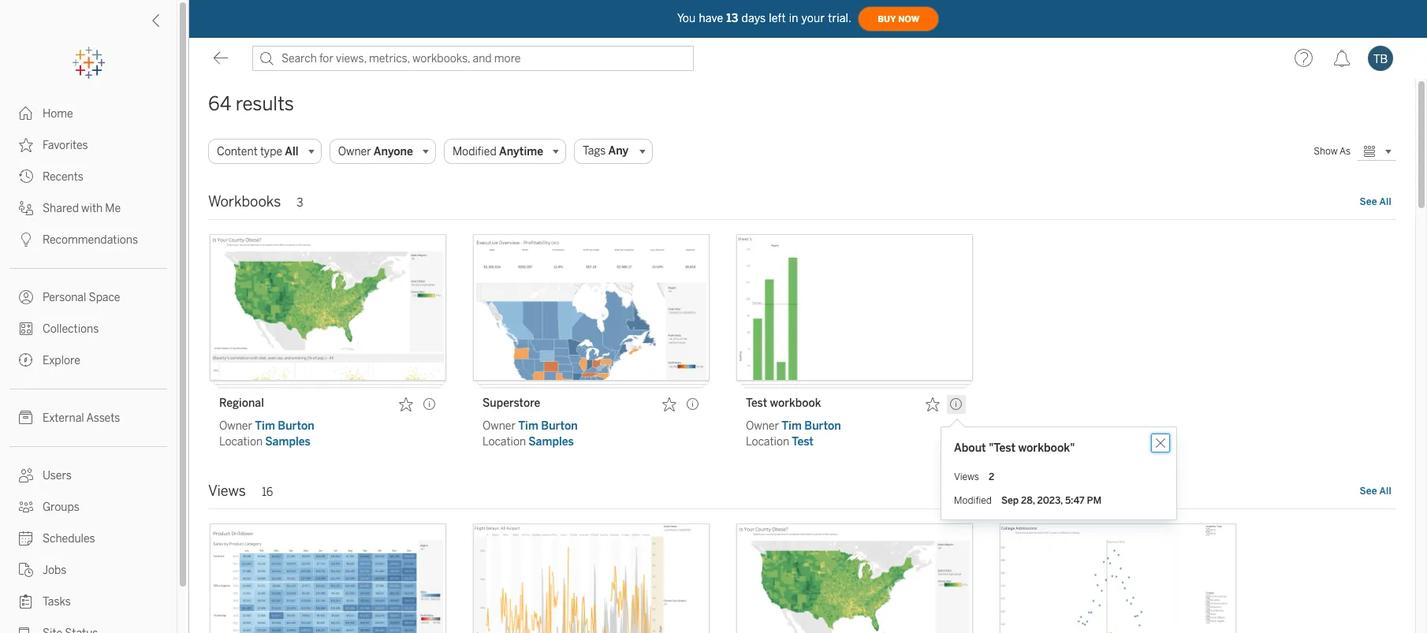 Task type: describe. For each thing, give the bounding box(es) containing it.
samples link for regional
[[265, 435, 311, 449]]

results region
[[189, 188, 1416, 633]]

personal
[[43, 291, 86, 304]]

5:47
[[1066, 495, 1085, 506]]

burton for test workbook
[[805, 420, 841, 433]]

jobs
[[43, 564, 66, 577]]

by text only_f5he34f image for jobs
[[19, 563, 33, 577]]

all for views
[[1380, 486, 1392, 497]]

superstore
[[483, 397, 541, 410]]

by text only_f5he34f image for recommendations
[[19, 233, 33, 247]]

0 vertical spatial test
[[746, 397, 768, 410]]

recents link
[[0, 161, 177, 192]]

external assets
[[43, 412, 120, 425]]

tasks link
[[0, 586, 177, 618]]

"test
[[989, 442, 1016, 455]]

Search for views, metrics, workbooks, and more text field
[[252, 46, 694, 71]]

jobs link
[[0, 554, 177, 586]]

modified
[[954, 495, 992, 506]]

favorites
[[43, 139, 88, 152]]

burton for regional
[[278, 420, 315, 433]]

trial.
[[828, 11, 852, 25]]

filter bar region
[[208, 139, 1308, 164]]

all for workbooks
[[1380, 196, 1392, 207]]

recommendations
[[43, 233, 138, 247]]

now
[[899, 14, 920, 24]]

samples link for superstore
[[529, 435, 574, 449]]

content
[[217, 145, 258, 158]]

by text only_f5he34f image for explore
[[19, 353, 33, 368]]

external assets link
[[0, 402, 177, 434]]

by text only_f5he34f image for personal space
[[19, 290, 33, 304]]

by text only_f5he34f image for groups
[[19, 500, 33, 514]]

groups link
[[0, 491, 177, 523]]

samples for regional
[[265, 435, 311, 449]]

2023,
[[1038, 495, 1063, 506]]

about "test workbook"
[[954, 442, 1075, 455]]

samples for superstore
[[529, 435, 574, 449]]

by text only_f5he34f image for users
[[19, 469, 33, 483]]

views inside "heading"
[[208, 483, 246, 500]]

explore link
[[0, 345, 177, 376]]

owner tim burton location samples for superstore
[[483, 420, 578, 449]]

shared
[[43, 202, 79, 215]]

explore
[[43, 354, 80, 368]]

all inside filter bar region
[[285, 145, 299, 158]]

as
[[1340, 146, 1351, 157]]

owner for test workbook
[[746, 420, 779, 433]]

sep
[[1002, 495, 1019, 506]]

workbook"
[[1019, 442, 1075, 455]]

main navigation. press the up and down arrow keys to access links. element
[[0, 98, 177, 633]]

users link
[[0, 460, 177, 491]]

6 by text only_f5he34f image from the top
[[19, 626, 33, 633]]

about "test workbook" dialog
[[941, 427, 1178, 521]]

show as
[[1314, 146, 1351, 157]]

about
[[954, 442, 987, 455]]

location for superstore
[[483, 435, 526, 449]]

with
[[81, 202, 103, 215]]

by text only_f5he34f image for recents
[[19, 170, 33, 184]]

test workbook
[[746, 397, 821, 410]]

type
[[260, 145, 282, 158]]

location for regional
[[219, 435, 263, 449]]

groups
[[43, 501, 79, 514]]

sep 28, 2023, 5:47 pm
[[1002, 495, 1102, 506]]

schedules link
[[0, 523, 177, 554]]

tim burton link for superstore
[[518, 420, 578, 433]]

main region
[[189, 79, 1416, 633]]

owner tim burton location test
[[746, 420, 841, 449]]

tim for regional
[[255, 420, 275, 433]]

owner for regional
[[219, 420, 252, 433]]

location for test workbook
[[746, 435, 790, 449]]

buy
[[878, 14, 896, 24]]

users
[[43, 469, 72, 483]]



Task type: locate. For each thing, give the bounding box(es) containing it.
regional
[[219, 397, 264, 410]]

3 tim burton link from the left
[[782, 420, 841, 433]]

by text only_f5he34f image for tasks
[[19, 595, 33, 609]]

0 horizontal spatial samples link
[[265, 435, 311, 449]]

tasks
[[43, 596, 71, 609]]

by text only_f5he34f image inside 'external assets' link
[[19, 411, 33, 425]]

location down the regional
[[219, 435, 263, 449]]

test inside owner tim burton location test
[[792, 435, 814, 449]]

by text only_f5he34f image left users
[[19, 469, 33, 483]]

by text only_f5he34f image left home
[[19, 106, 33, 121]]

3
[[297, 196, 303, 210]]

see all for workbooks
[[1360, 196, 1392, 207]]

3 tim from the left
[[782, 420, 802, 433]]

by text only_f5he34f image left groups
[[19, 500, 33, 514]]

3 burton from the left
[[805, 420, 841, 433]]

by text only_f5he34f image inside users link
[[19, 469, 33, 483]]

0 horizontal spatial tim
[[255, 420, 275, 433]]

tim up test link
[[782, 420, 802, 433]]

0 horizontal spatial tim burton link
[[255, 420, 315, 433]]

64 results
[[208, 92, 294, 115]]

test down workbook
[[792, 435, 814, 449]]

2
[[989, 472, 995, 483]]

0 vertical spatial see all link
[[1359, 196, 1393, 208]]

samples link
[[265, 435, 311, 449], [529, 435, 574, 449]]

by text only_f5he34f image for favorites
[[19, 138, 33, 152]]

0 vertical spatial all
[[285, 145, 299, 158]]

7 by text only_f5he34f image from the top
[[19, 532, 33, 546]]

burton
[[278, 420, 315, 433], [541, 420, 578, 433], [805, 420, 841, 433]]

2 see all from the top
[[1360, 486, 1392, 497]]

by text only_f5he34f image for home
[[19, 106, 33, 121]]

see for workbooks
[[1360, 196, 1378, 207]]

2 by text only_f5he34f image from the top
[[19, 138, 33, 152]]

13
[[727, 11, 739, 25]]

samples
[[265, 435, 311, 449], [529, 435, 574, 449]]

1 horizontal spatial location
[[483, 435, 526, 449]]

0 horizontal spatial burton
[[278, 420, 315, 433]]

3 location from the left
[[746, 435, 790, 449]]

1 location from the left
[[219, 435, 263, 449]]

2 horizontal spatial tim
[[782, 420, 802, 433]]

navigation panel element
[[0, 47, 177, 633]]

0 horizontal spatial test
[[746, 397, 768, 410]]

tim down 'superstore' at the bottom left
[[518, 420, 539, 433]]

location down 'superstore' at the bottom left
[[483, 435, 526, 449]]

1 vertical spatial all
[[1380, 196, 1392, 207]]

you
[[677, 11, 696, 25]]

2 owner tim burton location samples from the left
[[483, 420, 578, 449]]

3 by text only_f5he34f image from the top
[[19, 322, 33, 336]]

6 by text only_f5he34f image from the top
[[19, 411, 33, 425]]

by text only_f5he34f image inside explore link
[[19, 353, 33, 368]]

0 horizontal spatial owner tim burton location samples
[[219, 420, 315, 449]]

have
[[699, 11, 724, 25]]

0 horizontal spatial views
[[208, 483, 246, 500]]

tim burton link up test link
[[782, 420, 841, 433]]

space
[[89, 291, 120, 304]]

by text only_f5he34f image
[[19, 106, 33, 121], [19, 138, 33, 152], [19, 201, 33, 215], [19, 233, 33, 247], [19, 353, 33, 368], [19, 411, 33, 425], [19, 532, 33, 546], [19, 563, 33, 577], [19, 595, 33, 609]]

2 samples link from the left
[[529, 435, 574, 449]]

by text only_f5he34f image inside jobs "link"
[[19, 563, 33, 577]]

show
[[1314, 146, 1338, 157]]

4 by text only_f5he34f image from the top
[[19, 233, 33, 247]]

0 vertical spatial see all
[[1360, 196, 1392, 207]]

2 tim from the left
[[518, 420, 539, 433]]

by text only_f5he34f image for external assets
[[19, 411, 33, 425]]

1 horizontal spatial burton
[[541, 420, 578, 433]]

by text only_f5he34f image left shared
[[19, 201, 33, 215]]

about "test workbook" tooltip
[[954, 440, 1142, 507]]

2 horizontal spatial location
[[746, 435, 790, 449]]

tim for superstore
[[518, 420, 539, 433]]

28,
[[1021, 495, 1035, 506]]

9 by text only_f5he34f image from the top
[[19, 595, 33, 609]]

1 horizontal spatial test
[[792, 435, 814, 449]]

your
[[802, 11, 825, 25]]

see all link inside views "heading"
[[1359, 485, 1393, 498]]

views left 16
[[208, 483, 246, 500]]

by text only_f5he34f image left explore
[[19, 353, 33, 368]]

see all link inside 'workbooks' heading
[[1359, 196, 1393, 208]]

pm
[[1087, 495, 1102, 506]]

see all link for workbooks
[[1359, 196, 1393, 208]]

workbooks
[[208, 193, 281, 211]]

1 horizontal spatial tim
[[518, 420, 539, 433]]

me
[[105, 202, 121, 215]]

samples up 16
[[265, 435, 311, 449]]

location inside owner tim burton location test
[[746, 435, 790, 449]]

by text only_f5he34f image inside schedules link
[[19, 532, 33, 546]]

see all
[[1360, 196, 1392, 207], [1360, 486, 1392, 497]]

shared with me
[[43, 202, 121, 215]]

4 by text only_f5he34f image from the top
[[19, 469, 33, 483]]

tim down the regional
[[255, 420, 275, 433]]

see all link
[[1359, 196, 1393, 208], [1359, 485, 1393, 498]]

personal space
[[43, 291, 120, 304]]

workbook
[[770, 397, 821, 410]]

views up modified
[[954, 472, 980, 483]]

by text only_f5he34f image for collections
[[19, 322, 33, 336]]

tim burton link down the regional
[[255, 420, 315, 433]]

by text only_f5he34f image inside groups link
[[19, 500, 33, 514]]

schedules
[[43, 532, 95, 546]]

samples link down 'superstore' at the bottom left
[[529, 435, 574, 449]]

by text only_f5he34f image left jobs at the left bottom
[[19, 563, 33, 577]]

2 vertical spatial all
[[1380, 486, 1392, 497]]

views inside about "test workbook" tooltip
[[954, 472, 980, 483]]

by text only_f5he34f image left 'schedules'
[[19, 532, 33, 546]]

tim burton link
[[255, 420, 315, 433], [518, 420, 578, 433], [782, 420, 841, 433]]

2 by text only_f5he34f image from the top
[[19, 290, 33, 304]]

1 horizontal spatial samples
[[529, 435, 574, 449]]

views heading
[[208, 477, 1397, 510]]

1 horizontal spatial tim burton link
[[518, 420, 578, 433]]

by text only_f5he34f image inside recents link
[[19, 170, 33, 184]]

64
[[208, 92, 231, 115]]

see all link for views
[[1359, 485, 1393, 498]]

by text only_f5he34f image left the favorites
[[19, 138, 33, 152]]

1 by text only_f5he34f image from the top
[[19, 106, 33, 121]]

tim burton link down 'superstore' at the bottom left
[[518, 420, 578, 433]]

1 see all link from the top
[[1359, 196, 1393, 208]]

5 by text only_f5he34f image from the top
[[19, 500, 33, 514]]

external
[[43, 412, 84, 425]]

test
[[746, 397, 768, 410], [792, 435, 814, 449]]

by text only_f5he34f image inside tasks link
[[19, 595, 33, 609]]

owner
[[338, 145, 374, 158], [219, 420, 252, 433], [483, 420, 516, 433], [746, 420, 779, 433]]

personal space link
[[0, 282, 177, 313]]

tim
[[255, 420, 275, 433], [518, 420, 539, 433], [782, 420, 802, 433]]

see inside 'workbooks' heading
[[1360, 196, 1378, 207]]

owner inside owner tim burton location test
[[746, 420, 779, 433]]

1 samples from the left
[[265, 435, 311, 449]]

by text only_f5he34f image for shared with me
[[19, 201, 33, 215]]

samples link up 16
[[265, 435, 311, 449]]

buy now
[[878, 14, 920, 24]]

owner inside popup button
[[338, 145, 374, 158]]

see for views
[[1360, 486, 1378, 497]]

1 horizontal spatial views
[[954, 472, 980, 483]]

0 horizontal spatial samples
[[265, 435, 311, 449]]

by text only_f5he34f image inside home link
[[19, 106, 33, 121]]

5 by text only_f5he34f image from the top
[[19, 353, 33, 368]]

collections
[[43, 323, 99, 336]]

views
[[954, 472, 980, 483], [208, 483, 246, 500]]

2 see from the top
[[1360, 486, 1378, 497]]

owner for superstore
[[483, 420, 516, 433]]

by text only_f5he34f image left external
[[19, 411, 33, 425]]

1 vertical spatial see all link
[[1359, 485, 1393, 498]]

by text only_f5he34f image inside collections link
[[19, 322, 33, 336]]

tim burton link for regional
[[255, 420, 315, 433]]

by text only_f5he34f image left collections on the left
[[19, 322, 33, 336]]

test left workbook
[[746, 397, 768, 410]]

by text only_f5he34f image left recents on the top of the page
[[19, 170, 33, 184]]

1 owner tim burton location samples from the left
[[219, 420, 315, 449]]

content type all
[[217, 145, 299, 158]]

1 by text only_f5he34f image from the top
[[19, 170, 33, 184]]

by text only_f5he34f image down tasks link
[[19, 626, 33, 633]]

0 vertical spatial see
[[1360, 196, 1378, 207]]

in
[[789, 11, 799, 25]]

2 see all link from the top
[[1359, 485, 1393, 498]]

see all inside 'workbooks' heading
[[1360, 196, 1392, 207]]

burton for superstore
[[541, 420, 578, 433]]

1 vertical spatial see
[[1360, 486, 1378, 497]]

all inside 'workbooks' heading
[[1380, 196, 1392, 207]]

owner tim burton location samples down 'superstore' at the bottom left
[[483, 420, 578, 449]]

by text only_f5he34f image for schedules
[[19, 532, 33, 546]]

samples down 'superstore' at the bottom left
[[529, 435, 574, 449]]

owner tim burton location samples for regional
[[219, 420, 315, 449]]

16
[[262, 486, 273, 499]]

location
[[219, 435, 263, 449], [483, 435, 526, 449], [746, 435, 790, 449]]

see
[[1360, 196, 1378, 207], [1360, 486, 1378, 497]]

days
[[742, 11, 766, 25]]

by text only_f5he34f image left personal
[[19, 290, 33, 304]]

by text only_f5he34f image left tasks
[[19, 595, 33, 609]]

see inside views "heading"
[[1360, 486, 1378, 497]]

3 by text only_f5he34f image from the top
[[19, 201, 33, 215]]

1 see from the top
[[1360, 196, 1378, 207]]

owner tim burton location samples
[[219, 420, 315, 449], [483, 420, 578, 449]]

test link
[[792, 435, 814, 449]]

2 tim burton link from the left
[[518, 420, 578, 433]]

1 horizontal spatial samples link
[[529, 435, 574, 449]]

recents
[[43, 170, 83, 184]]

assets
[[86, 412, 120, 425]]

1 samples link from the left
[[265, 435, 311, 449]]

see all inside views "heading"
[[1360, 486, 1392, 497]]

burton inside owner tim burton location test
[[805, 420, 841, 433]]

all inside views "heading"
[[1380, 486, 1392, 497]]

location left test link
[[746, 435, 790, 449]]

2 burton from the left
[[541, 420, 578, 433]]

shared with me link
[[0, 192, 177, 224]]

recommendations link
[[0, 224, 177, 256]]

1 tim from the left
[[255, 420, 275, 433]]

by text only_f5he34f image left recommendations
[[19, 233, 33, 247]]

results
[[236, 92, 294, 115]]

1 vertical spatial see all
[[1360, 486, 1392, 497]]

left
[[769, 11, 786, 25]]

2 horizontal spatial tim burton link
[[782, 420, 841, 433]]

1 vertical spatial test
[[792, 435, 814, 449]]

see all for views
[[1360, 486, 1392, 497]]

buy now button
[[858, 6, 939, 32]]

0 horizontal spatial location
[[219, 435, 263, 449]]

1 horizontal spatial owner tim burton location samples
[[483, 420, 578, 449]]

by text only_f5he34f image
[[19, 170, 33, 184], [19, 290, 33, 304], [19, 322, 33, 336], [19, 469, 33, 483], [19, 500, 33, 514], [19, 626, 33, 633]]

by text only_f5he34f image inside recommendations link
[[19, 233, 33, 247]]

owner tim burton location samples down the regional
[[219, 420, 315, 449]]

owner button
[[329, 139, 436, 164]]

2 samples from the left
[[529, 435, 574, 449]]

home
[[43, 107, 73, 121]]

collections link
[[0, 313, 177, 345]]

2 location from the left
[[483, 435, 526, 449]]

tim burton link for test workbook
[[782, 420, 841, 433]]

all
[[285, 145, 299, 158], [1380, 196, 1392, 207], [1380, 486, 1392, 497]]

home link
[[0, 98, 177, 129]]

workbooks heading
[[208, 188, 1397, 220]]

8 by text only_f5he34f image from the top
[[19, 563, 33, 577]]

1 tim burton link from the left
[[255, 420, 315, 433]]

by text only_f5he34f image inside favorites link
[[19, 138, 33, 152]]

by text only_f5he34f image inside personal space link
[[19, 290, 33, 304]]

1 see all from the top
[[1360, 196, 1392, 207]]

tim inside owner tim burton location test
[[782, 420, 802, 433]]

tim for test workbook
[[782, 420, 802, 433]]

2 horizontal spatial burton
[[805, 420, 841, 433]]

1 burton from the left
[[278, 420, 315, 433]]

by text only_f5he34f image inside shared with me link
[[19, 201, 33, 215]]

favorites link
[[0, 129, 177, 161]]

you have 13 days left in your trial.
[[677, 11, 852, 25]]



Task type: vqa. For each thing, say whether or not it's contained in the screenshot.
'Settings' link
no



